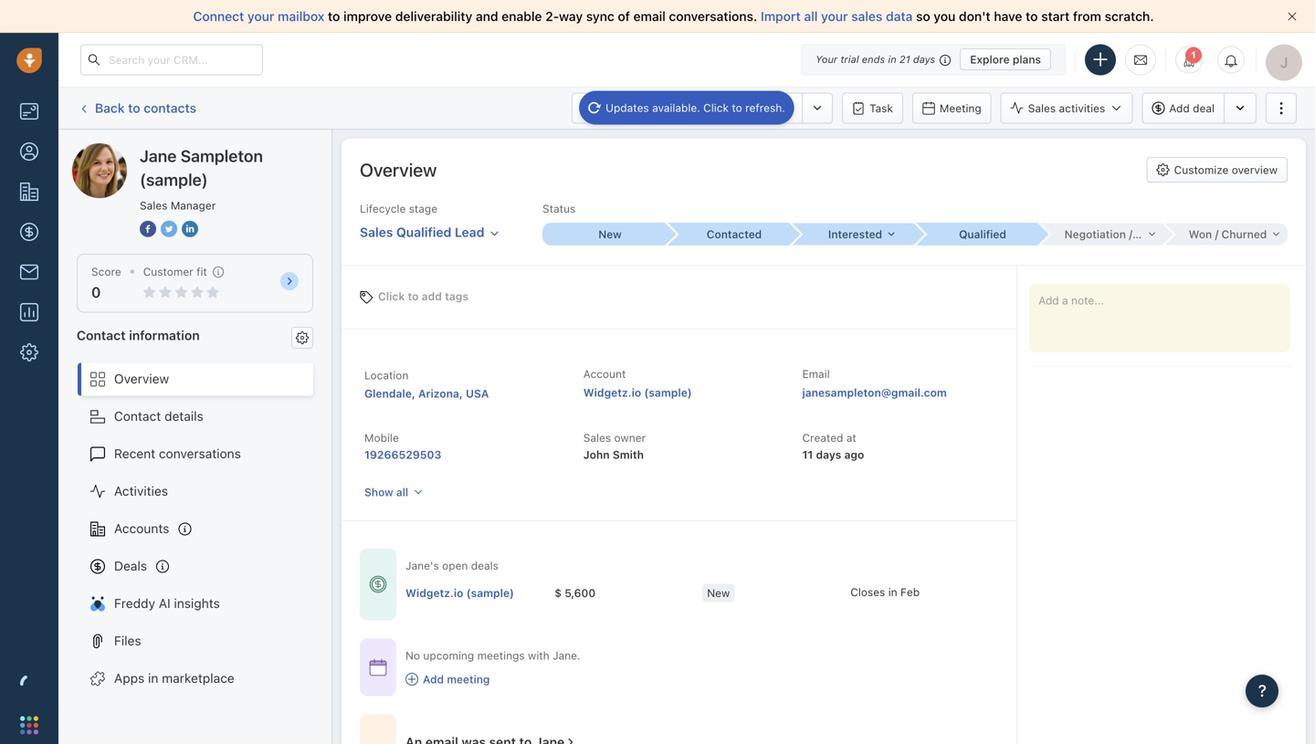 Task type: locate. For each thing, give the bounding box(es) containing it.
1 horizontal spatial click
[[704, 101, 729, 114]]

sampleton up the manager
[[181, 146, 263, 166]]

deliverability
[[395, 9, 472, 24]]

click left the add
[[378, 290, 405, 303]]

jane inside jane sampleton (sample)
[[140, 146, 177, 166]]

widgetz.io
[[583, 387, 641, 399], [406, 587, 464, 599]]

in right 'apps'
[[148, 671, 158, 686]]

1 horizontal spatial /
[[1215, 228, 1219, 241]]

overview
[[360, 159, 437, 180], [114, 371, 169, 386]]

0 vertical spatial container_wx8msf4aqz5i3rn1 image
[[369, 576, 387, 594]]

1 horizontal spatial widgetz.io (sample) link
[[583, 387, 692, 399]]

1 vertical spatial widgetz.io
[[406, 587, 464, 599]]

0 vertical spatial add
[[1169, 102, 1190, 115]]

container_wx8msf4aqz5i3rn1 image left widgetz.io (sample)
[[369, 576, 387, 594]]

1 horizontal spatial your
[[821, 9, 848, 24]]

widgetz.io (sample) link down open on the left of the page
[[406, 585, 514, 601]]

churned
[[1222, 228, 1267, 241]]

all
[[804, 9, 818, 24], [396, 486, 408, 499]]

0 horizontal spatial days
[[816, 449, 842, 461]]

0 horizontal spatial new
[[598, 228, 622, 241]]

details
[[164, 409, 203, 424]]

(sample) inside row
[[466, 587, 514, 599]]

interested link
[[791, 223, 915, 245]]

1 vertical spatial contact
[[114, 409, 161, 424]]

2 your from the left
[[821, 9, 848, 24]]

in for feb
[[889, 586, 898, 599]]

updates available. click to refresh. link
[[579, 91, 795, 125]]

0 vertical spatial email
[[599, 102, 627, 115]]

1 vertical spatial new
[[707, 587, 730, 599]]

sales for sales manager
[[140, 199, 168, 212]]

sms
[[769, 102, 793, 115]]

container_wx8msf4aqz5i3rn1 image
[[406, 673, 418, 686], [565, 736, 577, 744]]

you
[[934, 9, 956, 24]]

container_wx8msf4aqz5i3rn1 image
[[369, 576, 387, 594], [369, 659, 387, 677]]

21
[[900, 53, 910, 65]]

manager
[[171, 199, 216, 212]]

sales inside "link"
[[360, 225, 393, 240]]

add left deal
[[1169, 102, 1190, 115]]

recent conversations
[[114, 446, 241, 461]]

and
[[476, 9, 498, 24]]

import
[[761, 9, 801, 24]]

1 vertical spatial click
[[378, 290, 405, 303]]

0 horizontal spatial click
[[378, 290, 405, 303]]

owner
[[614, 432, 646, 444]]

explore plans
[[970, 53, 1041, 66]]

1 horizontal spatial all
[[804, 9, 818, 24]]

(sample) down deals
[[466, 587, 514, 599]]

add down upcoming
[[423, 673, 444, 686]]

negotiation
[[1065, 228, 1126, 241]]

0 horizontal spatial qualified
[[396, 225, 452, 240]]

1 / from the left
[[1129, 228, 1133, 241]]

customize overview
[[1174, 164, 1278, 176]]

add
[[1169, 102, 1190, 115], [423, 673, 444, 686]]

2-
[[545, 9, 559, 24]]

in inside row
[[889, 586, 898, 599]]

0 horizontal spatial /
[[1129, 228, 1133, 241]]

/ left lost
[[1129, 228, 1133, 241]]

to right back at the left of page
[[128, 100, 140, 115]]

add inside button
[[1169, 102, 1190, 115]]

(sample) up owner at the bottom
[[644, 387, 692, 399]]

recent
[[114, 446, 155, 461]]

overview up 'contact details'
[[114, 371, 169, 386]]

add inside "link"
[[423, 673, 444, 686]]

/ inside 'link'
[[1215, 228, 1219, 241]]

email janesampleton@gmail.com
[[802, 368, 947, 399]]

jane
[[109, 143, 137, 158], [140, 146, 177, 166]]

2 container_wx8msf4aqz5i3rn1 image from the top
[[369, 659, 387, 677]]

no
[[406, 649, 420, 662]]

/ right "won"
[[1215, 228, 1219, 241]]

sales left activities
[[1028, 102, 1056, 115]]

meeting button
[[912, 93, 992, 124]]

add deal
[[1169, 102, 1215, 115]]

arizona,
[[418, 387, 463, 400]]

0 vertical spatial container_wx8msf4aqz5i3rn1 image
[[406, 673, 418, 686]]

0 vertical spatial in
[[888, 53, 897, 65]]

files
[[114, 634, 141, 649]]

negotiation / lost button
[[1039, 223, 1164, 245]]

send email image
[[1134, 52, 1147, 67]]

glendale, arizona, usa link
[[364, 387, 489, 400]]

customize
[[1174, 164, 1229, 176]]

1 horizontal spatial email
[[802, 368, 830, 380]]

0 vertical spatial overview
[[360, 159, 437, 180]]

container_wx8msf4aqz5i3rn1 image left no at the left bottom
[[369, 659, 387, 677]]

0 horizontal spatial widgetz.io
[[406, 587, 464, 599]]

(sample)
[[207, 143, 259, 158], [140, 170, 208, 190], [644, 387, 692, 399], [466, 587, 514, 599]]

email up 'janesampleton@gmail.com' link at the right of page
[[802, 368, 830, 380]]

0 vertical spatial new
[[598, 228, 622, 241]]

jane down contacts
[[140, 146, 177, 166]]

glendale,
[[364, 387, 415, 400]]

2 / from the left
[[1215, 228, 1219, 241]]

1 horizontal spatial jane
[[140, 146, 177, 166]]

1 vertical spatial all
[[396, 486, 408, 499]]

sales up john
[[583, 432, 611, 444]]

qualified
[[396, 225, 452, 240], [959, 228, 1007, 241]]

import all your sales data link
[[761, 9, 916, 24]]

email left the 'call' "button"
[[599, 102, 627, 115]]

john
[[583, 449, 610, 461]]

0 horizontal spatial container_wx8msf4aqz5i3rn1 image
[[406, 673, 418, 686]]

sales activities
[[1028, 102, 1106, 115]]

0 horizontal spatial overview
[[114, 371, 169, 386]]

1 vertical spatial add
[[423, 673, 444, 686]]

janesampleton@gmail.com link
[[802, 384, 947, 402]]

new
[[598, 228, 622, 241], [707, 587, 730, 599]]

widgetz.io (sample) link down the account
[[583, 387, 692, 399]]

0 vertical spatial contact
[[77, 328, 126, 343]]

at
[[847, 432, 857, 444]]

sync
[[586, 9, 615, 24]]

of
[[618, 9, 630, 24]]

back to contacts
[[95, 100, 196, 115]]

0 vertical spatial days
[[913, 53, 936, 65]]

1 horizontal spatial qualified
[[959, 228, 1007, 241]]

sales up facebook circled image
[[140, 199, 168, 212]]

1 vertical spatial days
[[816, 449, 842, 461]]

0 vertical spatial widgetz.io
[[583, 387, 641, 399]]

widgetz.io down the account
[[583, 387, 641, 399]]

1 horizontal spatial widgetz.io
[[583, 387, 641, 399]]

jane down back at the left of page
[[109, 143, 137, 158]]

with
[[528, 649, 550, 662]]

1 horizontal spatial container_wx8msf4aqz5i3rn1 image
[[565, 736, 577, 744]]

$ 5,600
[[555, 587, 596, 599]]

row
[[406, 575, 999, 613]]

email inside button
[[599, 102, 627, 115]]

overview up lifecycle stage
[[360, 159, 437, 180]]

0 horizontal spatial all
[[396, 486, 408, 499]]

in left feb
[[889, 586, 898, 599]]

0
[[91, 284, 101, 301]]

0 horizontal spatial email
[[599, 102, 627, 115]]

negotiation / lost
[[1065, 228, 1158, 241]]

1 horizontal spatial overview
[[360, 159, 437, 180]]

0 horizontal spatial your
[[248, 9, 274, 24]]

contact down 0
[[77, 328, 126, 343]]

1 vertical spatial email
[[802, 368, 830, 380]]

meeting
[[940, 102, 982, 115]]

days right the 21
[[913, 53, 936, 65]]

tags
[[445, 290, 469, 303]]

/ for negotiation
[[1129, 228, 1133, 241]]

0 horizontal spatial add
[[423, 673, 444, 686]]

days down the created
[[816, 449, 842, 461]]

add deal button
[[1142, 93, 1224, 124]]

container_wx8msf4aqz5i3rn1 image down "jane."
[[565, 736, 577, 744]]

Search your CRM... text field
[[80, 44, 263, 75]]

qualified inside "link"
[[396, 225, 452, 240]]

show all
[[364, 486, 408, 499]]

deal
[[1193, 102, 1215, 115]]

email for email
[[599, 102, 627, 115]]

to right "mailbox"
[[328, 9, 340, 24]]

sales down "lifecycle"
[[360, 225, 393, 240]]

to left the add
[[408, 290, 419, 303]]

in left the 21
[[888, 53, 897, 65]]

0 vertical spatial click
[[704, 101, 729, 114]]

to left refresh.
[[732, 101, 742, 114]]

0 horizontal spatial widgetz.io (sample) link
[[406, 585, 514, 601]]

1 vertical spatial container_wx8msf4aqz5i3rn1 image
[[369, 659, 387, 677]]

1 vertical spatial widgetz.io (sample) link
[[406, 585, 514, 601]]

your left sales
[[821, 9, 848, 24]]

sales owner john smith
[[583, 432, 646, 461]]

email inside email janesampleton@gmail.com
[[802, 368, 830, 380]]

won / churned
[[1189, 228, 1267, 241]]

widgetz.io (sample) link inside row
[[406, 585, 514, 601]]

container_wx8msf4aqz5i3rn1 image down no at the left bottom
[[406, 673, 418, 686]]

freshworks switcher image
[[20, 716, 38, 735]]

updates available. click to refresh.
[[606, 101, 785, 114]]

1 vertical spatial in
[[889, 586, 898, 599]]

sales
[[1028, 102, 1056, 115], [140, 199, 168, 212], [360, 225, 393, 240], [583, 432, 611, 444]]

2 vertical spatial in
[[148, 671, 158, 686]]

close image
[[1288, 12, 1297, 21]]

linkedin circled image
[[182, 219, 198, 239]]

1 horizontal spatial new
[[707, 587, 730, 599]]

0 button
[[91, 284, 101, 301]]

to
[[328, 9, 340, 24], [1026, 9, 1038, 24], [128, 100, 140, 115], [732, 101, 742, 114], [408, 290, 419, 303]]

widgetz.io down "jane's"
[[406, 587, 464, 599]]

0 vertical spatial all
[[804, 9, 818, 24]]

click right call at the right top of the page
[[704, 101, 729, 114]]

1 vertical spatial container_wx8msf4aqz5i3rn1 image
[[565, 736, 577, 744]]

all right show
[[396, 486, 408, 499]]

1 link
[[1176, 46, 1203, 74]]

your left "mailbox"
[[248, 9, 274, 24]]

available.
[[652, 101, 700, 114]]

contact up recent
[[114, 409, 161, 424]]

1 horizontal spatial add
[[1169, 102, 1190, 115]]

jane's open deals
[[406, 560, 499, 572]]

contact
[[77, 328, 126, 343], [114, 409, 161, 424]]

all right import
[[804, 9, 818, 24]]

1 container_wx8msf4aqz5i3rn1 image from the top
[[369, 576, 387, 594]]

new link
[[543, 223, 667, 246]]

widgetz.io (sample) link
[[583, 387, 692, 399], [406, 585, 514, 601]]

customer
[[143, 265, 193, 278]]

container_wx8msf4aqz5i3rn1 image inside add meeting "link"
[[406, 673, 418, 686]]



Task type: describe. For each thing, give the bounding box(es) containing it.
call
[[673, 102, 693, 115]]

score 0
[[91, 265, 121, 301]]

mng settings image
[[296, 331, 309, 344]]

apps in marketplace
[[114, 671, 235, 686]]

(sample) up the manager
[[207, 143, 259, 158]]

start
[[1041, 9, 1070, 24]]

1 your from the left
[[248, 9, 274, 24]]

won
[[1189, 228, 1212, 241]]

open
[[442, 560, 468, 572]]

sms button
[[742, 93, 802, 124]]

widgetz.io inside the account widgetz.io (sample)
[[583, 387, 641, 399]]

sales inside sales owner john smith
[[583, 432, 611, 444]]

customize overview button
[[1147, 157, 1288, 183]]

scratch.
[[1105, 9, 1154, 24]]

explore
[[970, 53, 1010, 66]]

have
[[994, 9, 1023, 24]]

lead
[[455, 225, 485, 240]]

qualified link
[[915, 223, 1039, 246]]

trial
[[841, 53, 859, 65]]

activities
[[1059, 102, 1106, 115]]

negotiation / lost link
[[1039, 223, 1164, 245]]

apps
[[114, 671, 145, 686]]

won / churned link
[[1164, 223, 1288, 245]]

/ for won
[[1215, 228, 1219, 241]]

accounts
[[114, 521, 169, 536]]

add for add meeting
[[423, 673, 444, 686]]

information
[[129, 328, 200, 343]]

(sample) up "sales manager"
[[140, 170, 208, 190]]

container_wx8msf4aqz5i3rn1 image for no upcoming meetings with jane.
[[369, 659, 387, 677]]

sampleton inside jane sampleton (sample)
[[181, 146, 263, 166]]

interested
[[828, 228, 882, 241]]

email for email janesampleton@gmail.com
[[802, 368, 830, 380]]

in for marketplace
[[148, 671, 158, 686]]

data
[[886, 9, 913, 24]]

add
[[422, 290, 442, 303]]

back
[[95, 100, 125, 115]]

upcoming
[[423, 649, 474, 662]]

plans
[[1013, 53, 1041, 66]]

don't
[[959, 9, 991, 24]]

$
[[555, 587, 562, 599]]

your
[[816, 53, 838, 65]]

new inside row
[[707, 587, 730, 599]]

sampleton down contacts
[[140, 143, 203, 158]]

janesampleton@gmail.com
[[802, 387, 947, 399]]

won / churned button
[[1164, 223, 1288, 245]]

mobile
[[364, 432, 399, 444]]

email button
[[572, 93, 637, 124]]

email
[[634, 9, 666, 24]]

created at 11 days ago
[[802, 432, 864, 461]]

sales manager
[[140, 199, 216, 212]]

deals
[[471, 560, 499, 572]]

add for add deal
[[1169, 102, 1190, 115]]

connect
[[193, 9, 244, 24]]

ago
[[844, 449, 864, 461]]

overview
[[1232, 164, 1278, 176]]

(sample) inside the account widgetz.io (sample)
[[644, 387, 692, 399]]

back to contacts link
[[77, 94, 197, 123]]

1 vertical spatial overview
[[114, 371, 169, 386]]

connect your mailbox to improve deliverability and enable 2-way sync of email conversations. import all your sales data so you don't have to start from scratch.
[[193, 9, 1154, 24]]

row containing closes in feb
[[406, 575, 999, 613]]

widgetz.io (sample)
[[406, 587, 514, 599]]

ai
[[159, 596, 171, 611]]

contact details
[[114, 409, 203, 424]]

so
[[916, 9, 931, 24]]

improve
[[343, 9, 392, 24]]

jane sampleton (sample) up the manager
[[140, 146, 263, 190]]

facebook circled image
[[140, 219, 156, 239]]

task
[[870, 102, 893, 115]]

updates
[[606, 101, 649, 114]]

0 horizontal spatial jane
[[109, 143, 137, 158]]

0 vertical spatial widgetz.io (sample) link
[[583, 387, 692, 399]]

stage
[[409, 202, 438, 215]]

fit
[[196, 265, 207, 278]]

status
[[543, 202, 576, 215]]

days inside created at 11 days ago
[[816, 449, 842, 461]]

closes in feb
[[851, 586, 920, 599]]

enable
[[502, 9, 542, 24]]

score
[[91, 265, 121, 278]]

add meeting link
[[406, 672, 581, 688]]

jane.
[[553, 649, 581, 662]]

sales for sales qualified lead
[[360, 225, 393, 240]]

usa
[[466, 387, 489, 400]]

insights
[[174, 596, 220, 611]]

twitter circled image
[[161, 219, 177, 239]]

way
[[559, 9, 583, 24]]

mobile 19266529503
[[364, 432, 441, 461]]

container_wx8msf4aqz5i3rn1 image for jane's open deals
[[369, 576, 387, 594]]

contact for contact information
[[77, 328, 126, 343]]

sales for sales activities
[[1028, 102, 1056, 115]]

conversations
[[159, 446, 241, 461]]

call link
[[646, 93, 702, 124]]

1 horizontal spatial days
[[913, 53, 936, 65]]

11
[[802, 449, 813, 461]]

widgetz.io inside row
[[406, 587, 464, 599]]

jane's
[[406, 560, 439, 572]]

smith
[[613, 449, 644, 461]]

sales qualified lead link
[[360, 217, 500, 242]]

to left start
[[1026, 9, 1038, 24]]

meetings
[[477, 649, 525, 662]]

refresh.
[[745, 101, 785, 114]]

account
[[583, 368, 626, 380]]

jane sampleton (sample) down contacts
[[109, 143, 259, 158]]

contacted link
[[667, 223, 791, 246]]

location
[[364, 369, 409, 382]]

contact for contact details
[[114, 409, 161, 424]]



Task type: vqa. For each thing, say whether or not it's contained in the screenshot.
template *
no



